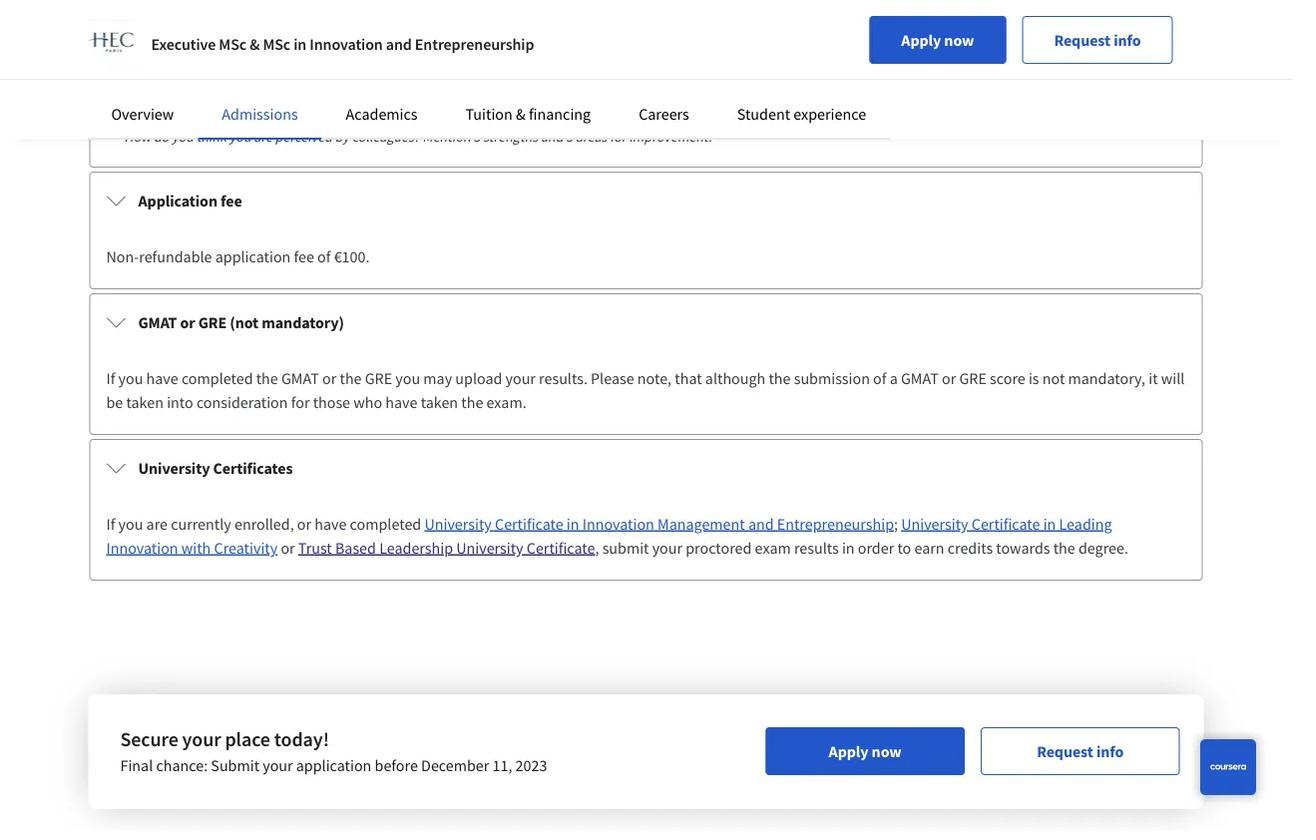 Task type: vqa. For each thing, say whether or not it's contained in the screenshot.
Careers link
yes



Task type: describe. For each thing, give the bounding box(es) containing it.
based
[[335, 538, 376, 558]]

how
[[124, 127, 151, 145]]

2 3 from the left
[[566, 127, 573, 145]]

apply now for final chance: submit your application before december 11, 2023
[[829, 742, 902, 762]]

your down today!
[[263, 756, 293, 776]]

score
[[990, 368, 1026, 388]]

1 horizontal spatial gmat
[[281, 368, 319, 388]]

your down university certificate in innovation management and entrepreneurship link
[[653, 538, 683, 558]]

student
[[738, 104, 791, 124]]

refundable
[[139, 247, 212, 267]]

or left score at the right top
[[942, 368, 957, 388]]

is
[[1029, 368, 1040, 388]]

2 professional from the left
[[812, 96, 884, 114]]

€100.
[[334, 247, 370, 267]]

1 horizontal spatial have
[[315, 514, 347, 534]]

request for executive msc & msc in innovation and entrepreneurship
[[1055, 30, 1111, 50]]

gre inside dropdown button
[[198, 312, 227, 332]]

university certificate in innovation management and entrepreneurship link
[[425, 514, 894, 534]]

university certificates button
[[90, 440, 1202, 496]]

university certificate in leading innovation with creativity
[[106, 514, 1113, 558]]

innovation inside university certificate in leading innovation with creativity
[[106, 538, 178, 558]]

info for final chance: submit your application before december 11, 2023
[[1097, 742, 1124, 762]]

application inside secure your place today! final chance: submit your application before december 11, 2023
[[296, 756, 372, 776]]

results.
[[539, 368, 588, 388]]

overview link
[[111, 104, 174, 124]]

improvement.
[[629, 127, 712, 145]]

for inside list
[[610, 127, 627, 145]]

it
[[1149, 368, 1159, 388]]

strengths
[[483, 127, 538, 145]]

december
[[421, 756, 489, 776]]

answer
[[317, 53, 365, 73]]

tuition
[[466, 104, 513, 124]]

request info button for final chance: submit your application before december 11, 2023
[[981, 728, 1180, 776]]

perceived
[[275, 127, 332, 145]]

describe
[[165, 96, 215, 114]]

0 vertical spatial to
[[300, 53, 314, 73]]

your up chance:
[[182, 727, 221, 752]]

if for if you have completed the gmat or the gre you may upload your results. please note, that although the submission of a gmat or gre score is not mandatory, it will be taken into consideration for those who have taken the exam.
[[106, 368, 115, 388]]

results
[[795, 538, 839, 558]]

experience
[[794, 104, 867, 124]]

1 vertical spatial completed
[[350, 514, 422, 534]]

1 vertical spatial have
[[386, 392, 418, 412]]

proctored
[[686, 538, 752, 558]]

application
[[138, 191, 218, 211]]

0 vertical spatial entrepreneurship
[[415, 34, 534, 54]]

are left the required in the left top of the page
[[215, 53, 236, 73]]

management
[[658, 514, 745, 534]]

submission
[[794, 368, 870, 388]]

you up be
[[118, 368, 143, 388]]

2 vertical spatial to
[[898, 538, 912, 558]]

student experience
[[738, 104, 867, 124]]

1 one from the left
[[218, 96, 240, 114]]

leading
[[1060, 514, 1113, 534]]

the up the consideration
[[256, 368, 278, 388]]

non-
[[106, 247, 139, 267]]

place
[[225, 727, 270, 752]]

areas
[[576, 127, 607, 145]]

gmat or gre (not mandatory)
[[138, 312, 344, 332]]

a inside if you have completed the gmat or the gre you may upload your results. please note, that although the submission of a gmat or gre score is not mandatory, it will be taken into consideration for those who have taken the exam.
[[890, 368, 898, 388]]

are up how do you think you are perceived by colleagues? mention 3 strengths and 3 areas for improvement.
[[420, 96, 439, 114]]

admissions
[[222, 104, 298, 124]]

not
[[1043, 368, 1065, 388]]

or trust based leadership university certificate , submit your proctored exam results in order to earn credits towards the degree.
[[278, 538, 1129, 558]]

overview
[[111, 104, 174, 124]]

failed
[[717, 96, 750, 114]]

with
[[181, 538, 211, 558]]

2 taken from the left
[[421, 392, 458, 412]]

two
[[400, 53, 426, 73]]

mention
[[423, 127, 471, 145]]

1 professional from the left
[[243, 96, 315, 114]]

how do you think you are perceived by colleagues? mention 3 strengths and 3 areas for improvement.
[[124, 127, 712, 145]]

;
[[894, 514, 898, 534]]

application fee
[[138, 191, 242, 211]]

order
[[858, 538, 895, 558]]

gmat inside dropdown button
[[138, 312, 177, 332]]

careers
[[639, 104, 690, 124]]

may
[[424, 368, 452, 388]]

most
[[464, 96, 493, 114]]

2023
[[516, 756, 547, 776]]

admissions link
[[222, 104, 298, 124]]

think
[[196, 127, 227, 145]]

applicants
[[142, 53, 212, 73]]

application fee button
[[90, 173, 1202, 229]]

will
[[1162, 368, 1185, 388]]

hec paris logo image
[[87, 20, 135, 68]]

creativity
[[214, 538, 278, 558]]

the down upload
[[461, 392, 484, 412]]

msie
[[106, 53, 139, 73]]

mandatory,
[[1069, 368, 1146, 388]]

who
[[354, 392, 382, 412]]

consideration
[[197, 392, 288, 412]]

certificate down if you are currently enrolled, or have completed university certificate in innovation management and entrepreneurship ;
[[527, 538, 595, 558]]

certificate inside university certificate in leading innovation with creativity
[[972, 514, 1041, 534]]

questions:
[[546, 53, 616, 73]]

situation
[[599, 96, 651, 114]]

essay
[[506, 53, 543, 73]]

today!
[[274, 727, 329, 752]]

objective.
[[887, 96, 944, 114]]

by
[[335, 127, 349, 145]]

apply for final chance: submit your application before december 11, 2023
[[829, 742, 869, 762]]

final
[[120, 756, 153, 776]]

university certificates
[[138, 458, 293, 478]]

you right 'do'
[[172, 127, 194, 145]]

now for final chance: submit your application before december 11, 2023
[[872, 742, 902, 762]]

do
[[154, 127, 169, 145]]

0 vertical spatial application
[[215, 247, 291, 267]]

1 horizontal spatial fee
[[294, 247, 314, 267]]

upload
[[456, 368, 503, 388]]

exam
[[755, 538, 791, 558]]

1 horizontal spatial entrepreneurship
[[777, 514, 894, 534]]

your inside if you have completed the gmat or the gre you may upload your results. please note, that although the submission of a gmat or gre score is not mandatory, it will be taken into consideration for those who have taken the exam.
[[506, 368, 536, 388]]

earn
[[915, 538, 945, 558]]

0 vertical spatial have
[[146, 368, 178, 388]]

0 vertical spatial innovation
[[310, 34, 383, 54]]

trust based leadership university certificate link
[[298, 538, 595, 558]]

achievement
[[317, 96, 393, 114]]

if you have completed the gmat or the gre you may upload your results. please note, that although the submission of a gmat or gre score is not mandatory, it will be taken into consideration for those who have taken the exam.
[[106, 368, 1185, 412]]

1 msc from the left
[[219, 34, 247, 54]]

,
[[595, 538, 599, 558]]

request info for final chance: submit your application before december 11, 2023
[[1037, 742, 1124, 762]]

fee inside dropdown button
[[221, 191, 242, 211]]

tuition & financing link
[[466, 104, 591, 124]]

msie applicants are required to answer only two mandatory essay questions:
[[106, 53, 616, 73]]



Task type: locate. For each thing, give the bounding box(es) containing it.
1 taken from the left
[[126, 392, 164, 412]]

you left the may
[[396, 368, 420, 388]]

trust
[[298, 538, 332, 558]]

1 horizontal spatial innovation
[[310, 34, 383, 54]]

entrepreneurship up most
[[415, 34, 534, 54]]

1 vertical spatial &
[[516, 104, 526, 124]]

before
[[375, 756, 418, 776]]

0 horizontal spatial fee
[[221, 191, 242, 211]]

you left failed
[[693, 96, 714, 114]]

of left "€100." at the left top
[[318, 247, 331, 267]]

1 vertical spatial now
[[872, 742, 902, 762]]

fee
[[221, 191, 242, 211], [294, 247, 314, 267]]

0 vertical spatial if
[[106, 368, 115, 388]]

1 vertical spatial request
[[1037, 742, 1094, 762]]

of right proud
[[534, 96, 546, 114]]

certificate up the trust based leadership university certificate link
[[495, 514, 564, 534]]

1 vertical spatial apply now
[[829, 742, 902, 762]]

chance:
[[156, 756, 208, 776]]

msc right executive
[[219, 34, 247, 54]]

2 horizontal spatial have
[[386, 392, 418, 412]]

to left answer
[[300, 53, 314, 73]]

1 vertical spatial apply now button
[[766, 728, 965, 776]]

degree.
[[1079, 538, 1129, 558]]

0 horizontal spatial of
[[318, 247, 331, 267]]

request info
[[1055, 30, 1142, 50], [1037, 742, 1124, 762]]

0 vertical spatial please
[[124, 96, 162, 114]]

although
[[706, 368, 766, 388]]

apply
[[902, 30, 942, 50], [829, 742, 869, 762]]

0 vertical spatial request info button
[[1023, 16, 1173, 64]]

mandatory)
[[262, 312, 344, 332]]

note,
[[638, 368, 672, 388]]

university inside university certificate in leading innovation with creativity
[[902, 514, 969, 534]]

have up trust at the left bottom of page
[[315, 514, 347, 534]]

where
[[654, 96, 690, 114]]

financing
[[529, 104, 591, 124]]

have up into
[[146, 368, 178, 388]]

that
[[675, 368, 702, 388]]

1 horizontal spatial please
[[591, 368, 635, 388]]

0 vertical spatial fee
[[221, 191, 242, 211]]

have
[[146, 368, 178, 388], [386, 392, 418, 412], [315, 514, 347, 534]]

0 horizontal spatial apply
[[829, 742, 869, 762]]

apply now button for final chance: submit your application before december 11, 2023
[[766, 728, 965, 776]]

one up areas
[[574, 96, 596, 114]]

only
[[368, 53, 397, 73]]

a inside list
[[803, 96, 810, 114]]

apply now for executive msc & msc in innovation and entrepreneurship
[[902, 30, 975, 50]]

completed up the consideration
[[182, 368, 253, 388]]

you
[[396, 96, 418, 114], [693, 96, 714, 114], [172, 127, 194, 145], [229, 127, 251, 145], [118, 368, 143, 388], [396, 368, 420, 388], [118, 514, 143, 534]]

you up how do you think you are perceived by colleagues? mention 3 strengths and 3 areas for improvement.
[[396, 96, 418, 114]]

info for executive msc & msc in innovation and entrepreneurship
[[1114, 30, 1142, 50]]

a right reach at the top right of the page
[[803, 96, 810, 114]]

apply now button for executive msc & msc in innovation and entrepreneurship
[[870, 16, 1007, 64]]

completed
[[182, 368, 253, 388], [350, 514, 422, 534]]

2 vertical spatial of
[[874, 368, 887, 388]]

please up the 'how'
[[124, 96, 162, 114]]

1 vertical spatial a
[[890, 368, 898, 388]]

one up think
[[218, 96, 240, 114]]

gmat left score at the right top
[[901, 368, 939, 388]]

1 horizontal spatial to
[[752, 96, 765, 114]]

certificate up "towards"
[[972, 514, 1041, 534]]

certificate
[[495, 514, 564, 534], [972, 514, 1041, 534], [527, 538, 595, 558]]

reach
[[767, 96, 800, 114]]

2 one from the left
[[574, 96, 596, 114]]

0 vertical spatial for
[[610, 127, 627, 145]]

submit
[[211, 756, 260, 776]]

if for if you are currently enrolled, or have completed university certificate in innovation management and entrepreneurship ;
[[106, 514, 115, 534]]

1 horizontal spatial completed
[[350, 514, 422, 534]]

0 horizontal spatial have
[[146, 368, 178, 388]]

gmat up those on the top of the page
[[281, 368, 319, 388]]

taken
[[126, 392, 164, 412], [421, 392, 458, 412]]

gmat or gre (not mandatory) button
[[90, 294, 1202, 350]]

1 vertical spatial request info button
[[981, 728, 1180, 776]]

professional
[[243, 96, 315, 114], [812, 96, 884, 114]]

0 vertical spatial apply
[[902, 30, 942, 50]]

application down today!
[[296, 756, 372, 776]]

0 vertical spatial request
[[1055, 30, 1111, 50]]

request info button for executive msc & msc in innovation and entrepreneurship
[[1023, 16, 1173, 64]]

credits
[[948, 538, 993, 558]]

apply now button
[[870, 16, 1007, 64], [766, 728, 965, 776]]

1 vertical spatial please
[[591, 368, 635, 388]]

0 horizontal spatial to
[[300, 53, 314, 73]]

if you are currently enrolled, or have completed university certificate in innovation management and entrepreneurship ;
[[106, 514, 902, 534]]

the up who
[[340, 368, 362, 388]]

0 vertical spatial apply now button
[[870, 16, 1007, 64]]

0 horizontal spatial a
[[803, 96, 810, 114]]

0 vertical spatial apply now
[[902, 30, 975, 50]]

1 horizontal spatial now
[[945, 30, 975, 50]]

to left earn
[[898, 538, 912, 558]]

for left those on the top of the page
[[291, 392, 310, 412]]

0 horizontal spatial innovation
[[106, 538, 178, 558]]

gmat down refundable
[[138, 312, 177, 332]]

11,
[[493, 756, 513, 776]]

of inside if you have completed the gmat or the gre you may upload your results. please note, that although the submission of a gmat or gre score is not mandatory, it will be taken into consideration for those who have taken the exam.
[[874, 368, 887, 388]]

gre left (not
[[198, 312, 227, 332]]

2 vertical spatial have
[[315, 514, 347, 534]]

completed up based
[[350, 514, 422, 534]]

gre up who
[[365, 368, 392, 388]]

taken down the may
[[421, 392, 458, 412]]

1 vertical spatial innovation
[[583, 514, 655, 534]]

you left currently
[[118, 514, 143, 534]]

university down if you are currently enrolled, or have completed university certificate in innovation management and entrepreneurship ;
[[456, 538, 524, 558]]

please
[[124, 96, 162, 114], [591, 368, 635, 388]]

application up (not
[[215, 247, 291, 267]]

colleagues?
[[352, 127, 420, 145]]

please inside if you have completed the gmat or the gre you may upload your results. please note, that although the submission of a gmat or gre score is not mandatory, it will be taken into consideration for those who have taken the exam.
[[591, 368, 635, 388]]

proud
[[496, 96, 532, 114]]

the left most
[[442, 96, 461, 114]]

entrepreneurship
[[415, 34, 534, 54], [777, 514, 894, 534]]

if left currently
[[106, 514, 115, 534]]

the right although
[[769, 368, 791, 388]]

innovation up achievement
[[310, 34, 383, 54]]

0 horizontal spatial gmat
[[138, 312, 177, 332]]

to inside list
[[752, 96, 765, 114]]

0 vertical spatial info
[[1114, 30, 1142, 50]]

1 horizontal spatial of
[[534, 96, 546, 114]]

to left reach at the top right of the page
[[752, 96, 765, 114]]

for
[[610, 127, 627, 145], [291, 392, 310, 412]]

if
[[106, 368, 115, 388], [106, 514, 115, 534]]

2 if from the top
[[106, 514, 115, 534]]

certificates
[[213, 458, 293, 478]]

for right areas
[[610, 127, 627, 145]]

university up currently
[[138, 458, 210, 478]]

1 3 from the left
[[474, 127, 481, 145]]

are
[[215, 53, 236, 73], [420, 96, 439, 114], [254, 127, 273, 145], [146, 514, 168, 534]]

0 horizontal spatial &
[[250, 34, 260, 54]]

completed inside if you have completed the gmat or the gre you may upload your results. please note, that although the submission of a gmat or gre score is not mandatory, it will be taken into consideration for those who have taken the exam.
[[182, 368, 253, 388]]

careers link
[[639, 104, 690, 124]]

application
[[215, 247, 291, 267], [296, 756, 372, 776]]

if inside if you have completed the gmat or the gre you may upload your results. please note, that although the submission of a gmat or gre score is not mandatory, it will be taken into consideration for those who have taken the exam.
[[106, 368, 115, 388]]

the inside list
[[442, 96, 461, 114]]

taken right be
[[126, 392, 164, 412]]

2 horizontal spatial innovation
[[583, 514, 655, 534]]

0 horizontal spatial 3
[[474, 127, 481, 145]]

1 vertical spatial apply
[[829, 742, 869, 762]]

university inside dropdown button
[[138, 458, 210, 478]]

1 vertical spatial request info
[[1037, 742, 1124, 762]]

1 horizontal spatial msc
[[263, 34, 291, 54]]

0 horizontal spatial entrepreneurship
[[415, 34, 534, 54]]

fee right application
[[221, 191, 242, 211]]

apply for executive msc & msc in innovation and entrepreneurship
[[902, 30, 942, 50]]

0 horizontal spatial one
[[218, 96, 240, 114]]

1 horizontal spatial for
[[610, 127, 627, 145]]

if up be
[[106, 368, 115, 388]]

0 horizontal spatial taken
[[126, 392, 164, 412]]

0 vertical spatial now
[[945, 30, 975, 50]]

1 horizontal spatial application
[[296, 756, 372, 776]]

1 horizontal spatial a
[[890, 368, 898, 388]]

university
[[138, 458, 210, 478], [425, 514, 492, 534], [902, 514, 969, 534], [456, 538, 524, 558]]

mandatory
[[429, 53, 503, 73]]

request for final chance: submit your application before december 11, 2023
[[1037, 742, 1094, 762]]

or left trust at the left bottom of page
[[281, 538, 295, 558]]

list
[[114, 95, 1186, 147]]

3 left areas
[[566, 127, 573, 145]]

2 horizontal spatial gmat
[[901, 368, 939, 388]]

1 vertical spatial to
[[752, 96, 765, 114]]

innovation left with
[[106, 538, 178, 558]]

fee left "€100." at the left top
[[294, 247, 314, 267]]

your up exam.
[[506, 368, 536, 388]]

tuition & financing
[[466, 104, 591, 124]]

student experience link
[[738, 104, 867, 124]]

request
[[1055, 30, 1111, 50], [1037, 742, 1094, 762]]

1 horizontal spatial taken
[[421, 392, 458, 412]]

1 horizontal spatial &
[[516, 104, 526, 124]]

request info for executive msc & msc in innovation and entrepreneurship
[[1055, 30, 1142, 50]]

have right who
[[386, 392, 418, 412]]

be
[[106, 392, 123, 412]]

innovation up submit
[[583, 514, 655, 534]]

0 horizontal spatial msc
[[219, 34, 247, 54]]

and
[[386, 34, 412, 54], [549, 96, 571, 114], [541, 127, 563, 145], [749, 514, 774, 534]]

towards
[[997, 538, 1051, 558]]

innovation
[[310, 34, 383, 54], [583, 514, 655, 534], [106, 538, 178, 558]]

3 down tuition
[[474, 127, 481, 145]]

university certificate in leading innovation with creativity link
[[106, 514, 1113, 558]]

gre left score at the right top
[[960, 368, 987, 388]]

0 vertical spatial of
[[534, 96, 546, 114]]

exam.
[[487, 392, 527, 412]]

1 horizontal spatial professional
[[812, 96, 884, 114]]

1 vertical spatial of
[[318, 247, 331, 267]]

please left note,
[[591, 368, 635, 388]]

2 msc from the left
[[263, 34, 291, 54]]

2 horizontal spatial gre
[[960, 368, 987, 388]]

the down leading at the bottom of the page
[[1054, 538, 1076, 558]]

enrolled,
[[235, 514, 294, 534]]

executive
[[151, 34, 216, 54]]

leadership
[[379, 538, 453, 558]]

professional up perceived
[[243, 96, 315, 114]]

2 vertical spatial innovation
[[106, 538, 178, 558]]

you right think
[[229, 127, 251, 145]]

or inside dropdown button
[[180, 312, 195, 332]]

2 horizontal spatial of
[[874, 368, 887, 388]]

professional right reach at the top right of the page
[[812, 96, 884, 114]]

& up the strengths
[[516, 104, 526, 124]]

or up trust at the left bottom of page
[[297, 514, 312, 534]]

currently
[[171, 514, 231, 534]]

0 horizontal spatial gre
[[198, 312, 227, 332]]

0 horizontal spatial professional
[[243, 96, 315, 114]]

a
[[803, 96, 810, 114], [890, 368, 898, 388]]

of
[[534, 96, 546, 114], [318, 247, 331, 267], [874, 368, 887, 388]]

1 if from the top
[[106, 368, 115, 388]]

msc
[[219, 34, 247, 54], [263, 34, 291, 54]]

are down admissions
[[254, 127, 273, 145]]

or up those on the top of the page
[[323, 368, 337, 388]]

msc left answer
[[263, 34, 291, 54]]

required
[[240, 53, 297, 73]]

0 horizontal spatial now
[[872, 742, 902, 762]]

those
[[313, 392, 350, 412]]

university up earn
[[902, 514, 969, 534]]

1 vertical spatial entrepreneurship
[[777, 514, 894, 534]]

(not
[[230, 312, 259, 332]]

are left currently
[[146, 514, 168, 534]]

1 vertical spatial for
[[291, 392, 310, 412]]

gmat
[[138, 312, 177, 332], [281, 368, 319, 388], [901, 368, 939, 388]]

submit
[[603, 538, 649, 558]]

now for executive msc & msc in innovation and entrepreneurship
[[945, 30, 975, 50]]

& up admissions link
[[250, 34, 260, 54]]

info
[[1114, 30, 1142, 50], [1097, 742, 1124, 762]]

2 horizontal spatial to
[[898, 538, 912, 558]]

or left (not
[[180, 312, 195, 332]]

0 horizontal spatial application
[[215, 247, 291, 267]]

1 horizontal spatial one
[[574, 96, 596, 114]]

0 vertical spatial a
[[803, 96, 810, 114]]

a right submission
[[890, 368, 898, 388]]

in inside university certificate in leading innovation with creativity
[[1044, 514, 1057, 534]]

0 vertical spatial &
[[250, 34, 260, 54]]

0 vertical spatial request info
[[1055, 30, 1142, 50]]

entrepreneurship up results
[[777, 514, 894, 534]]

0 horizontal spatial please
[[124, 96, 162, 114]]

for inside if you have completed the gmat or the gre you may upload your results. please note, that although the submission of a gmat or gre score is not mandatory, it will be taken into consideration for those who have taken the exam.
[[291, 392, 310, 412]]

please inside list
[[124, 96, 162, 114]]

list containing please describe one professional achievement you are the most proud of and one situation where you failed to reach a professional objective.
[[114, 95, 1186, 147]]

secure
[[120, 727, 178, 752]]

0 horizontal spatial completed
[[182, 368, 253, 388]]

1 horizontal spatial 3
[[566, 127, 573, 145]]

of inside list
[[534, 96, 546, 114]]

1 vertical spatial if
[[106, 514, 115, 534]]

1 horizontal spatial gre
[[365, 368, 392, 388]]

academics link
[[346, 104, 418, 124]]

1 vertical spatial fee
[[294, 247, 314, 267]]

1 vertical spatial application
[[296, 756, 372, 776]]

of right submission
[[874, 368, 887, 388]]

0 vertical spatial completed
[[182, 368, 253, 388]]

1 horizontal spatial apply
[[902, 30, 942, 50]]

into
[[167, 392, 193, 412]]

academics
[[346, 104, 418, 124]]

1 vertical spatial info
[[1097, 742, 1124, 762]]

0 horizontal spatial for
[[291, 392, 310, 412]]

university up the trust based leadership university certificate link
[[425, 514, 492, 534]]



